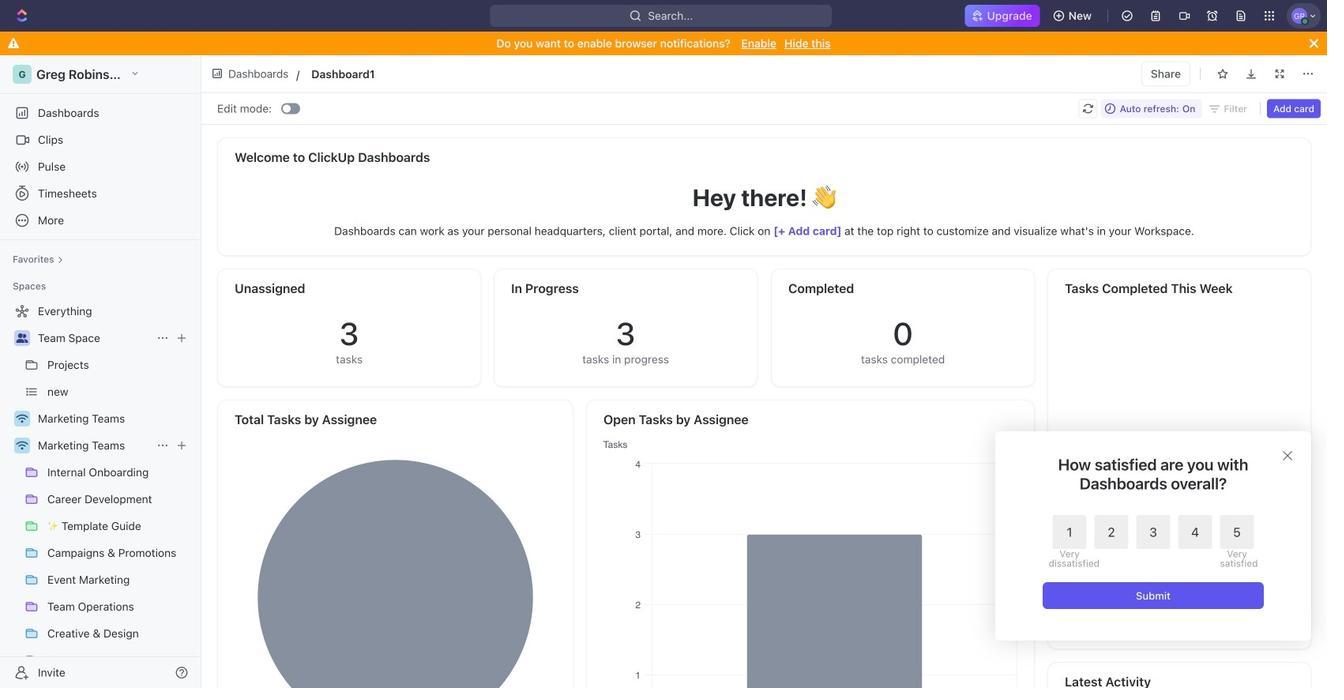 Task type: vqa. For each thing, say whether or not it's contained in the screenshot.
Board
no



Task type: locate. For each thing, give the bounding box(es) containing it.
greg robinson's workspace, , element
[[13, 65, 32, 84]]

navigation
[[996, 432, 1312, 641]]

1 vertical spatial wifi image
[[16, 441, 28, 451]]

0 vertical spatial wifi image
[[16, 414, 28, 424]]

None text field
[[312, 64, 662, 84]]

tree
[[6, 299, 194, 688]]

option group
[[1049, 515, 1255, 568]]

wifi image
[[16, 414, 28, 424], [16, 441, 28, 451]]

sidebar navigation
[[0, 55, 205, 688]]



Task type: describe. For each thing, give the bounding box(es) containing it.
user group image
[[16, 334, 28, 343]]

2 wifi image from the top
[[16, 441, 28, 451]]

1 wifi image from the top
[[16, 414, 28, 424]]

tree inside sidebar navigation
[[6, 299, 194, 688]]



